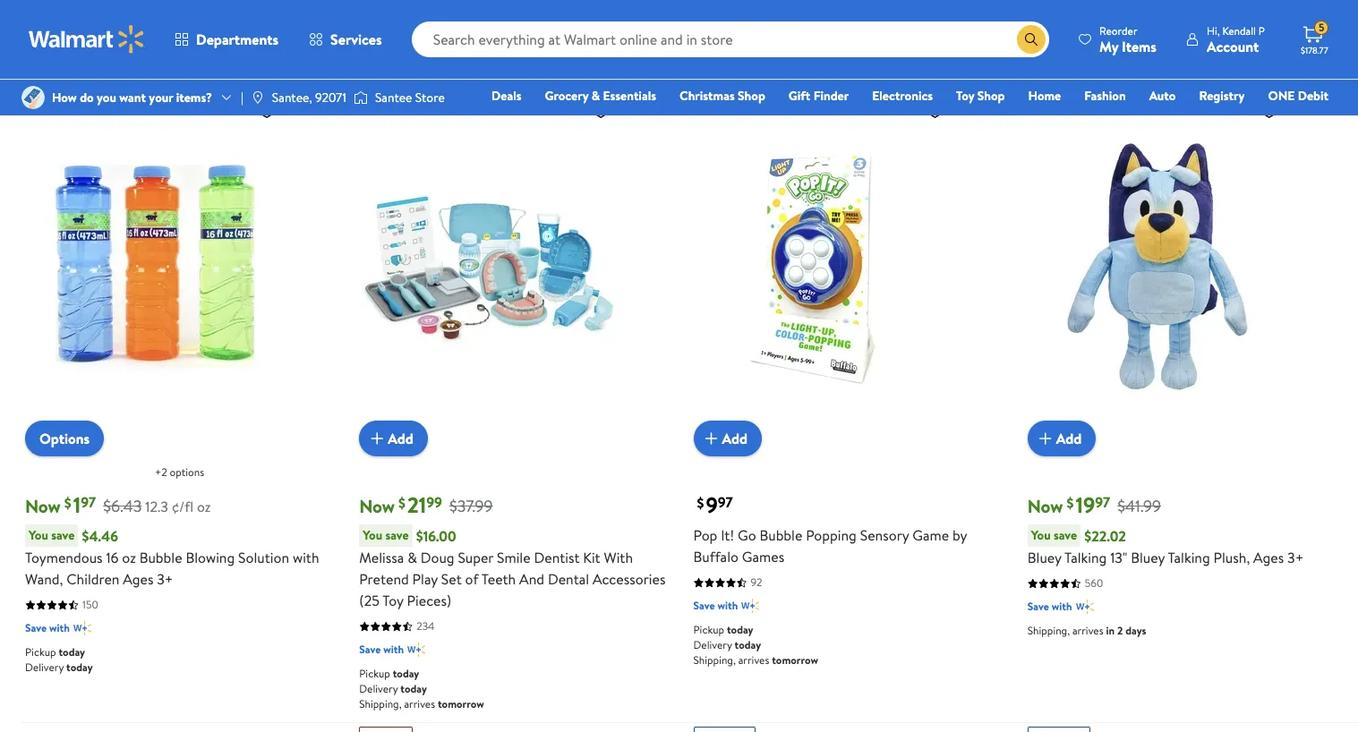 Task type: vqa. For each thing, say whether or not it's contained in the screenshot.
Bubble within the You save $4.46 Toymendous 16 oz Bubble Blowing Solution with Wand, Children Ages 3+
yes



Task type: locate. For each thing, give the bounding box(es) containing it.
2 horizontal spatial pickup
[[694, 622, 725, 638]]

2 $ from the left
[[399, 494, 406, 513]]

account
[[1207, 36, 1259, 56]]

christmas shop
[[680, 87, 765, 105]]

2 horizontal spatial days
[[1126, 623, 1147, 639]]

0 vertical spatial days
[[457, 11, 478, 26]]

$ for 21
[[399, 494, 406, 513]]

3 seller from the left
[[1058, 65, 1083, 81]]

1 seller from the left
[[56, 65, 80, 81]]

bluey talking 13" bluey  talking plush, ages 3+ image
[[1028, 91, 1288, 442]]

grocery & essentials link
[[537, 86, 664, 106]]

1 save from the left
[[51, 527, 75, 545]]

2 vertical spatial in
[[1106, 623, 1115, 639]]

0 horizontal spatial save
[[51, 527, 75, 545]]

3+ right the plush,
[[1288, 548, 1304, 568]]

2 best seller from the left
[[701, 65, 749, 81]]

pickup
[[694, 622, 725, 638], [25, 645, 56, 660], [359, 666, 390, 682]]

now left 1 on the left bottom of page
[[25, 494, 61, 519]]

0 horizontal spatial bluey
[[1028, 548, 1062, 568]]

$ inside now $ 19 97 $41.99
[[1067, 494, 1074, 513]]

save with for 1
[[25, 621, 70, 636]]

97 up $22.02
[[1095, 493, 1111, 513]]

save with up the pickup today delivery today
[[25, 621, 70, 636]]

5
[[1319, 20, 1325, 35]]

0 vertical spatial 3+
[[1288, 548, 1304, 568]]

+2
[[155, 465, 167, 480]]

1 horizontal spatial add to cart image
[[701, 428, 722, 450]]

now left 19
[[1028, 494, 1063, 519]]

arrives inside "delivery today shipping, arrives tomorrow"
[[1073, 32, 1104, 48]]

1 vertical spatial days
[[792, 32, 812, 48]]

items
[[1122, 36, 1157, 56]]

2 97 from the left
[[718, 493, 733, 513]]

1 vertical spatial 3+
[[157, 570, 173, 589]]

save down (25 at bottom
[[359, 642, 381, 657]]

0 horizontal spatial oz
[[122, 548, 136, 568]]

with up shipping, arrives in 2 days
[[1052, 599, 1072, 614]]

1 horizontal spatial oz
[[197, 497, 211, 517]]

2 seller from the left
[[724, 65, 749, 81]]

with up the pickup today delivery today
[[49, 621, 70, 636]]

97 up it!
[[718, 493, 733, 513]]

now $ 19 97 $41.99
[[1028, 490, 1161, 520]]

97 inside now $ 19 97 $41.99
[[1095, 493, 1111, 513]]

pickup today delivery today shipping, arrives tomorrow down 234
[[359, 666, 484, 712]]

registry
[[1199, 87, 1245, 105]]

0 horizontal spatial 2
[[449, 11, 455, 26]]

3 97 from the left
[[1095, 493, 1111, 513]]

dentist
[[534, 548, 580, 568]]

1 horizontal spatial tomorrow
[[772, 653, 818, 668]]

$ left 1 on the left bottom of page
[[64, 494, 71, 513]]

save down 19
[[1054, 527, 1077, 545]]

2 vertical spatial 2
[[1118, 623, 1123, 639]]

now inside now $ 19 97 $41.99
[[1028, 494, 1063, 519]]

save inside you save $22.02 bluey talking 13" bluey  talking plush, ages 3+
[[1054, 527, 1077, 545]]

3+ inside you save $4.46 toymendous 16 oz bubble blowing solution with wand, children ages 3+
[[157, 570, 173, 589]]

pickup down (25 at bottom
[[359, 666, 390, 682]]

departments
[[196, 30, 279, 49]]

best up how
[[32, 65, 53, 81]]

you up 'toymendous'
[[29, 527, 48, 545]]

 image right the 92071
[[354, 89, 368, 107]]

0 horizontal spatial pickup today delivery today shipping, arrives tomorrow
[[359, 666, 484, 712]]

best seller up how
[[32, 65, 80, 81]]

best seller
[[32, 65, 80, 81], [701, 65, 749, 81], [1035, 65, 1083, 81]]

560
[[1085, 576, 1103, 591]]

0 vertical spatial walmart plus image
[[1076, 598, 1094, 616]]

1 horizontal spatial best
[[701, 65, 721, 81]]

0 vertical spatial &
[[592, 87, 600, 105]]

add to cart image up 9
[[701, 428, 722, 450]]

bubble up games
[[760, 526, 803, 545]]

add button up 19
[[1028, 421, 1096, 457]]

1 horizontal spatial 97
[[718, 493, 733, 513]]

melissa & doug super smile dentist kit with pretend play set of teeth and dental accessories (25 toy pieces) image
[[359, 91, 619, 442]]

toy shop link
[[948, 86, 1013, 106]]

save with left walmart plus icon
[[694, 598, 738, 614]]

1 horizontal spatial you
[[363, 527, 382, 545]]

delivery up christmas
[[694, 17, 732, 32]]

0 horizontal spatial &
[[408, 548, 417, 568]]

save inside you save $16.00 melissa & doug super smile dentist kit with pretend play set of teeth and dental accessories (25 toy pieces)
[[385, 527, 409, 545]]

4 $ from the left
[[1067, 494, 1074, 513]]

save up melissa
[[385, 527, 409, 545]]

& up play
[[408, 548, 417, 568]]

with for 21
[[383, 642, 404, 657]]

delivery down "wand,"
[[25, 660, 64, 675]]

with right solution
[[293, 548, 319, 568]]

seller up christmas shop link
[[724, 65, 749, 81]]

in
[[438, 11, 447, 26], [772, 32, 781, 48], [1106, 623, 1115, 639]]

3+ right children
[[157, 570, 173, 589]]

arrives left items
[[1073, 32, 1104, 48]]

0 horizontal spatial 3+
[[157, 570, 173, 589]]

2 horizontal spatial save
[[1054, 527, 1077, 545]]

3 add to cart image from the left
[[1035, 428, 1056, 450]]

1 horizontal spatial ages
[[1254, 548, 1284, 568]]

accessories
[[593, 570, 666, 589]]

bluey down now $ 19 97 $41.99
[[1028, 548, 1062, 568]]

0 horizontal spatial bubble
[[139, 548, 182, 568]]

with down the pretend
[[383, 642, 404, 657]]

add button up $ 9 97
[[694, 421, 762, 457]]

234
[[417, 619, 435, 634]]

0 horizontal spatial seller
[[56, 65, 80, 81]]

1 97 from the left
[[81, 493, 96, 513]]

now for 1
[[25, 494, 61, 519]]

pickup down "wand,"
[[25, 645, 56, 660]]

best seller up christmas shop link
[[701, 65, 749, 81]]

save with for 21
[[359, 642, 404, 657]]

12.3
[[145, 497, 168, 517]]

bubble right 16
[[139, 548, 182, 568]]

1 add to cart image from the left
[[366, 428, 388, 450]]

1 best seller from the left
[[32, 65, 80, 81]]

save up shipping, arrives in 2 days
[[1028, 599, 1049, 614]]

0 horizontal spatial walmart plus image
[[73, 620, 91, 638]]

1 horizontal spatial bubble
[[760, 526, 803, 545]]

2 talking from the left
[[1168, 548, 1210, 568]]

97 inside the now $ 1 97 $6.43 12.3 ¢/fl oz
[[81, 493, 96, 513]]

& inside you save $16.00 melissa & doug super smile dentist kit with pretend play set of teeth and dental accessories (25 toy pieces)
[[408, 548, 417, 568]]

2 horizontal spatial add to cart image
[[1035, 428, 1056, 450]]

 image
[[251, 90, 265, 105]]

delivery
[[694, 17, 732, 32], [1028, 17, 1066, 32], [694, 638, 732, 653], [25, 660, 64, 675], [359, 682, 398, 697]]

1 horizontal spatial add button
[[694, 421, 762, 457]]

save up 'toymendous'
[[51, 527, 75, 545]]

home
[[1029, 87, 1061, 105]]

you inside you save $16.00 melissa & doug super smile dentist kit with pretend play set of teeth and dental accessories (25 toy pieces)
[[363, 527, 382, 545]]

1 add from the left
[[388, 429, 414, 449]]

1 best from the left
[[32, 65, 53, 81]]

2 best from the left
[[701, 65, 721, 81]]

Walmart Site-Wide search field
[[412, 21, 1050, 57]]

2 horizontal spatial add
[[1056, 429, 1082, 449]]

in down 13" on the bottom
[[1106, 623, 1115, 639]]

now inside now $ 21 99 $37.99
[[359, 494, 395, 519]]

Search search field
[[412, 21, 1050, 57]]

bubble inside you save $4.46 toymendous 16 oz bubble blowing solution with wand, children ages 3+
[[139, 548, 182, 568]]

2 add to cart image from the left
[[701, 428, 722, 450]]

97 left $6.43
[[81, 493, 96, 513]]

you up melissa
[[363, 527, 382, 545]]

you
[[29, 527, 48, 545], [363, 527, 382, 545], [1031, 527, 1051, 545]]

2 horizontal spatial best
[[1035, 65, 1056, 81]]

you inside you save $4.46 toymendous 16 oz bubble blowing solution with wand, children ages 3+
[[29, 527, 48, 545]]

2 shop from the left
[[978, 87, 1005, 105]]

0 vertical spatial in
[[438, 11, 447, 26]]

0 horizontal spatial 97
[[81, 493, 96, 513]]

delivery down buffalo
[[694, 638, 732, 653]]

19
[[1076, 490, 1095, 520]]

shop inside toy shop link
[[978, 87, 1005, 105]]

1 horizontal spatial add
[[722, 429, 748, 449]]

+2 options
[[155, 465, 204, 480]]

best for 97
[[701, 65, 721, 81]]

days for shipping, arrives in 2 days
[[1126, 623, 1147, 639]]

ages inside you save $22.02 bluey talking 13" bluey  talking plush, ages 3+
[[1254, 548, 1284, 568]]

0 vertical spatial oz
[[197, 497, 211, 517]]

0 horizontal spatial best
[[32, 65, 53, 81]]

1 vertical spatial oz
[[122, 548, 136, 568]]

walmart plus image up shipping, arrives in 2 days
[[1076, 598, 1094, 616]]

best up christmas
[[701, 65, 721, 81]]

walmart plus image for 1
[[73, 620, 91, 638]]

pickup today delivery today shipping, arrives tomorrow down walmart plus icon
[[694, 622, 818, 668]]

search icon image
[[1024, 32, 1039, 47]]

in up store
[[438, 11, 447, 26]]

grocery
[[545, 87, 589, 105]]

1 vertical spatial pickup
[[25, 645, 56, 660]]

now left 21
[[359, 494, 395, 519]]

add to cart image
[[366, 428, 388, 450], [701, 428, 722, 450], [1035, 428, 1056, 450]]

add button for $37.99
[[359, 421, 428, 457]]

2 for shipping, arrives in 2 days delivery today shipping, arrives in 2 days
[[449, 11, 455, 26]]

 image for santee store
[[354, 89, 368, 107]]

1 you from the left
[[29, 527, 48, 545]]

days for shipping, arrives in 2 days delivery today shipping, arrives in 2 days
[[457, 11, 478, 26]]

2 horizontal spatial best seller
[[1035, 65, 1083, 81]]

add
[[388, 429, 414, 449], [722, 429, 748, 449], [1056, 429, 1082, 449]]

1 vertical spatial &
[[408, 548, 417, 568]]

shop
[[738, 87, 765, 105], [978, 87, 1005, 105]]

talking
[[1065, 548, 1107, 568], [1168, 548, 1210, 568]]

0 vertical spatial 2
[[449, 11, 455, 26]]

$ inside now $ 21 99 $37.99
[[399, 494, 406, 513]]

deals link
[[484, 86, 530, 106]]

2 bluey from the left
[[1131, 548, 1165, 568]]

add to cart image for 9
[[701, 428, 722, 450]]

92
[[751, 575, 762, 590]]

2 vertical spatial walmart plus image
[[408, 641, 425, 659]]

you for 21
[[363, 527, 382, 545]]

3 add from the left
[[1056, 429, 1082, 449]]

0 horizontal spatial talking
[[1065, 548, 1107, 568]]

2 horizontal spatial 97
[[1095, 493, 1111, 513]]

add to favorites list, bluey talking 13" bluey  talking plush, ages 3+ image
[[1259, 99, 1280, 121]]

0 horizontal spatial now
[[25, 494, 61, 519]]

bluey
[[1028, 548, 1062, 568], [1131, 548, 1165, 568]]

santee store
[[375, 89, 445, 107]]

pickup today delivery today shipping, arrives tomorrow
[[694, 622, 818, 668], [359, 666, 484, 712]]

1 horizontal spatial  image
[[354, 89, 368, 107]]

3 you from the left
[[1031, 527, 1051, 545]]

1 horizontal spatial 2
[[783, 32, 789, 48]]

oz inside the now $ 1 97 $6.43 12.3 ¢/fl oz
[[197, 497, 211, 517]]

0 horizontal spatial add button
[[359, 421, 428, 457]]

0 horizontal spatial pickup
[[25, 645, 56, 660]]

 image left how
[[21, 86, 45, 109]]

3 best seller from the left
[[1035, 65, 1083, 81]]

finder
[[814, 87, 849, 105]]

1 horizontal spatial 3+
[[1288, 548, 1304, 568]]

2 now from the left
[[359, 494, 395, 519]]

1 horizontal spatial pickup
[[359, 666, 390, 682]]

1 vertical spatial in
[[772, 32, 781, 48]]

1 now from the left
[[25, 494, 61, 519]]

2 you from the left
[[363, 527, 382, 545]]

$ inside the now $ 1 97 $6.43 12.3 ¢/fl oz
[[64, 494, 71, 513]]

now for 21
[[359, 494, 395, 519]]

pickup down buffalo
[[694, 622, 725, 638]]

oz right ¢/fl
[[197, 497, 211, 517]]

0 vertical spatial bubble
[[760, 526, 803, 545]]

shop inside christmas shop link
[[738, 87, 765, 105]]

1 horizontal spatial seller
[[724, 65, 749, 81]]

1 horizontal spatial best seller
[[701, 65, 749, 81]]

3 save from the left
[[1054, 527, 1077, 545]]

super
[[458, 548, 494, 568]]

1 vertical spatial toy
[[383, 591, 404, 611]]

games
[[742, 547, 785, 567]]

1 horizontal spatial talking
[[1168, 548, 1210, 568]]

walmart plus image down 234
[[408, 641, 425, 659]]

$ left 19
[[1067, 494, 1074, 513]]

pickup today delivery today
[[25, 645, 93, 675]]

talking up 560
[[1065, 548, 1107, 568]]

3 add button from the left
[[1028, 421, 1096, 457]]

save inside you save $4.46 toymendous 16 oz bubble blowing solution with wand, children ages 3+
[[51, 527, 75, 545]]

walmart plus image down 150
[[73, 620, 91, 638]]

0 vertical spatial ages
[[1254, 548, 1284, 568]]

save with for 19
[[1028, 599, 1072, 614]]

save up the pickup today delivery today
[[25, 621, 47, 636]]

1 shop from the left
[[738, 87, 765, 105]]

2 horizontal spatial add button
[[1028, 421, 1096, 457]]

you down now $ 19 97 $41.99
[[1031, 527, 1051, 545]]

0 vertical spatial pickup
[[694, 622, 725, 638]]

sensory
[[860, 526, 909, 545]]

walmart plus image
[[1076, 598, 1094, 616], [73, 620, 91, 638], [408, 641, 425, 659]]

save with up shipping, arrives in 2 days
[[1028, 599, 1072, 614]]

now
[[25, 494, 61, 519], [359, 494, 395, 519], [1028, 494, 1063, 519]]

1 vertical spatial ages
[[123, 570, 154, 589]]

seller for 1
[[56, 65, 80, 81]]

delivery inside shipping, arrives in 2 days delivery today shipping, arrives in 2 days
[[694, 17, 732, 32]]

1 vertical spatial bubble
[[139, 548, 182, 568]]

play
[[412, 570, 438, 589]]

add to cart image up now $ 21 99 $37.99
[[366, 428, 388, 450]]

0 horizontal spatial days
[[457, 11, 478, 26]]

shop right christmas
[[738, 87, 765, 105]]

shop left home link
[[978, 87, 1005, 105]]

1 horizontal spatial toy
[[956, 87, 975, 105]]

add up 21
[[388, 429, 414, 449]]

ages right children
[[123, 570, 154, 589]]

$ 9 97
[[697, 490, 733, 520]]

talking left the plush,
[[1168, 548, 1210, 568]]

1 horizontal spatial now
[[359, 494, 395, 519]]

2 vertical spatial days
[[1126, 623, 1147, 639]]

christmas shop link
[[672, 86, 774, 106]]

0 horizontal spatial best seller
[[32, 65, 80, 81]]

0 horizontal spatial in
[[438, 11, 447, 26]]

2 horizontal spatial 2
[[1118, 623, 1123, 639]]

toy down the pretend
[[383, 591, 404, 611]]

add for $37.99
[[388, 429, 414, 449]]

now for 19
[[1028, 494, 1063, 519]]

toy right add to favorites list, pop it! go bubble popping sensory game by buffalo games icon
[[956, 87, 975, 105]]

 image
[[21, 86, 45, 109], [354, 89, 368, 107]]

save with down (25 at bottom
[[359, 642, 404, 657]]

0 horizontal spatial you
[[29, 527, 48, 545]]

1 $ from the left
[[64, 494, 71, 513]]

santee, 92071
[[272, 89, 346, 107]]

1 horizontal spatial bluey
[[1131, 548, 1165, 568]]

3 now from the left
[[1028, 494, 1063, 519]]

delivery inside "delivery today shipping, arrives tomorrow"
[[1028, 17, 1066, 32]]

0 horizontal spatial shop
[[738, 87, 765, 105]]

1 horizontal spatial in
[[772, 32, 781, 48]]

auto link
[[1141, 86, 1184, 106]]

1 add button from the left
[[359, 421, 428, 457]]

best seller up home
[[1035, 65, 1083, 81]]

reorder
[[1100, 23, 1138, 38]]

1 horizontal spatial save
[[385, 527, 409, 545]]

add up 19
[[1056, 429, 1082, 449]]

best for 1
[[32, 65, 53, 81]]

best up home
[[1035, 65, 1056, 81]]

2 add button from the left
[[694, 421, 762, 457]]

now $ 1 97 $6.43 12.3 ¢/fl oz
[[25, 490, 211, 520]]

bluey right 13" on the bottom
[[1131, 548, 1165, 568]]

2 horizontal spatial tomorrow
[[1106, 32, 1153, 48]]

you save $22.02 bluey talking 13" bluey  talking plush, ages 3+
[[1028, 526, 1304, 568]]

0 horizontal spatial add to cart image
[[366, 428, 388, 450]]

add to cart image up now $ 19 97 $41.99
[[1035, 428, 1056, 450]]

2 for shipping, arrives in 2 days
[[1118, 623, 1123, 639]]

toymendous 16 oz bubble blowing solution with wand, children ages 3+ image
[[25, 91, 285, 442]]

oz right 16
[[122, 548, 136, 568]]

with
[[293, 548, 319, 568], [718, 598, 738, 614], [1052, 599, 1072, 614], [49, 621, 70, 636], [383, 642, 404, 657]]

toy inside you save $16.00 melissa & doug super smile dentist kit with pretend play set of teeth and dental accessories (25 toy pieces)
[[383, 591, 404, 611]]

0 horizontal spatial tomorrow
[[438, 697, 484, 712]]

toymendous
[[25, 548, 103, 568]]

arrives
[[404, 11, 435, 26], [739, 32, 770, 48], [1073, 32, 1104, 48], [1073, 623, 1104, 639], [739, 653, 770, 668], [404, 697, 435, 712]]

melissa
[[359, 548, 404, 568]]

0 horizontal spatial toy
[[383, 591, 404, 611]]

seller
[[56, 65, 80, 81], [724, 65, 749, 81], [1058, 65, 1083, 81]]

0 vertical spatial toy
[[956, 87, 975, 105]]

$ left 21
[[399, 494, 406, 513]]

0 horizontal spatial add
[[388, 429, 414, 449]]

save
[[51, 527, 75, 545], [385, 527, 409, 545], [1054, 527, 1077, 545]]

delivery up home
[[1028, 17, 1066, 32]]

2 horizontal spatial in
[[1106, 623, 1115, 639]]

gift finder
[[789, 87, 849, 105]]

you inside you save $22.02 bluey talking 13" bluey  talking plush, ages 3+
[[1031, 527, 1051, 545]]

services
[[331, 30, 382, 49]]

now inside the now $ 1 97 $6.43 12.3 ¢/fl oz
[[25, 494, 61, 519]]

seller up home
[[1058, 65, 1083, 81]]

add up $ 9 97
[[722, 429, 748, 449]]

walmart image
[[29, 25, 145, 54]]

ages right the plush,
[[1254, 548, 1284, 568]]

grocery & essentials
[[545, 87, 656, 105]]

& right grocery
[[592, 87, 600, 105]]

3 $ from the left
[[697, 494, 704, 513]]

2 save from the left
[[385, 527, 409, 545]]

2 horizontal spatial you
[[1031, 527, 1051, 545]]

1 vertical spatial walmart plus image
[[73, 620, 91, 638]]

0 vertical spatial tomorrow
[[1106, 32, 1153, 48]]

2 add from the left
[[722, 429, 748, 449]]

0 horizontal spatial  image
[[21, 86, 45, 109]]

$37.99
[[450, 495, 493, 517]]

16
[[106, 548, 119, 568]]

save for 21
[[385, 527, 409, 545]]

best
[[32, 65, 53, 81], [701, 65, 721, 81], [1035, 65, 1056, 81]]

departments button
[[159, 18, 294, 61]]

seller up how
[[56, 65, 80, 81]]

add button up 21
[[359, 421, 428, 457]]

it!
[[721, 526, 734, 545]]

0 horizontal spatial ages
[[123, 570, 154, 589]]

tomorrow
[[1106, 32, 1153, 48], [772, 653, 818, 668], [438, 697, 484, 712]]

$ left 9
[[697, 494, 704, 513]]

|
[[241, 89, 243, 107]]

with inside you save $4.46 toymendous 16 oz bubble blowing solution with wand, children ages 3+
[[293, 548, 319, 568]]

2 horizontal spatial now
[[1028, 494, 1063, 519]]

1 horizontal spatial shop
[[978, 87, 1005, 105]]

electronics
[[872, 87, 933, 105]]

2 horizontal spatial walmart plus image
[[1076, 598, 1094, 616]]

1 horizontal spatial walmart plus image
[[408, 641, 425, 659]]

by
[[953, 526, 967, 545]]

2 horizontal spatial seller
[[1058, 65, 1083, 81]]

game
[[913, 526, 949, 545]]

in up the gift finder link
[[772, 32, 781, 48]]

bubble inside pop it! go bubble popping sensory game by buffalo games
[[760, 526, 803, 545]]



Task type: describe. For each thing, give the bounding box(es) containing it.
p
[[1259, 23, 1265, 38]]

delivery down (25 at bottom
[[359, 682, 398, 697]]

toy shop
[[956, 87, 1005, 105]]

add for 9
[[722, 429, 748, 449]]

97 inside $ 9 97
[[718, 493, 733, 513]]

add to cart image for $37.99
[[366, 428, 388, 450]]

blowing
[[186, 548, 235, 568]]

arrives up rollback
[[404, 11, 435, 26]]

with
[[604, 548, 633, 568]]

walmart plus image for 19
[[1076, 598, 1094, 616]]

how
[[52, 89, 77, 107]]

now $ 21 99 $37.99
[[359, 490, 493, 520]]

with left walmart plus icon
[[718, 598, 738, 614]]

pop it! go bubble popping sensory game by buffalo games image
[[694, 91, 953, 442]]

of
[[465, 570, 479, 589]]

$ for 1
[[64, 494, 71, 513]]

1
[[73, 490, 81, 520]]

walmart plus image for 21
[[408, 641, 425, 659]]

$22.02
[[1085, 526, 1126, 546]]

santee,
[[272, 89, 312, 107]]

you for 1
[[29, 527, 48, 545]]

with for 1
[[49, 621, 70, 636]]

options
[[170, 465, 204, 480]]

1 vertical spatial 2
[[783, 32, 789, 48]]

store
[[415, 89, 445, 107]]

essentials
[[603, 87, 656, 105]]

you for 19
[[1031, 527, 1051, 545]]

save for 21
[[359, 642, 381, 657]]

pop
[[694, 526, 718, 545]]

save left walmart plus icon
[[694, 598, 715, 614]]

in for shipping, arrives in 2 days
[[1106, 623, 1115, 639]]

how do you want your items?
[[52, 89, 212, 107]]

walmart+ link
[[1267, 111, 1337, 131]]

teeth
[[482, 570, 516, 589]]

best seller for 97
[[701, 65, 749, 81]]

you
[[97, 89, 116, 107]]

debit
[[1298, 87, 1329, 105]]

pickup inside the pickup today delivery today
[[25, 645, 56, 660]]

save for 19
[[1054, 527, 1077, 545]]

2 vertical spatial pickup
[[359, 666, 390, 682]]

reorder my items
[[1100, 23, 1157, 56]]

doug
[[421, 548, 455, 568]]

pieces)
[[407, 591, 451, 611]]

solution
[[238, 548, 289, 568]]

save for 1
[[51, 527, 75, 545]]

shipping, inside "delivery today shipping, arrives tomorrow"
[[1028, 32, 1070, 48]]

popping
[[806, 526, 857, 545]]

home link
[[1020, 86, 1069, 106]]

seller for 97
[[724, 65, 749, 81]]

arrives down walmart plus icon
[[739, 653, 770, 668]]

arrives down 234
[[404, 697, 435, 712]]

1 bluey from the left
[[1028, 548, 1062, 568]]

walmart plus image
[[742, 597, 760, 615]]

registry link
[[1191, 86, 1253, 106]]

children
[[67, 570, 120, 589]]

add to favorites list, pop it! go bubble popping sensory game by buffalo games image
[[925, 99, 946, 121]]

tomorrow inside "delivery today shipping, arrives tomorrow"
[[1106, 32, 1153, 48]]

rollback
[[366, 65, 406, 81]]

add to cart image for $41.99
[[1035, 428, 1056, 450]]

kit
[[583, 548, 601, 568]]

1 horizontal spatial &
[[592, 87, 600, 105]]

shipping, arrives in 2 days
[[1028, 623, 1147, 639]]

delivery inside the pickup today delivery today
[[25, 660, 64, 675]]

options link
[[25, 421, 104, 457]]

97 for 1
[[81, 493, 96, 513]]

$6.43
[[103, 495, 142, 517]]

150
[[82, 597, 98, 613]]

shop for christmas shop
[[738, 87, 765, 105]]

one
[[1268, 87, 1295, 105]]

add to favorites list, melissa & doug super smile dentist kit with pretend play set of teeth and dental accessories (25 toy pieces) image
[[590, 99, 612, 121]]

santee
[[375, 89, 412, 107]]

ages inside you save $4.46 toymendous 16 oz bubble blowing solution with wand, children ages 3+
[[123, 570, 154, 589]]

arrives down 560
[[1073, 623, 1104, 639]]

add to favorites list, toymendous 16 oz bubble blowing solution with wand, children ages 3+ image
[[256, 99, 278, 121]]

your
[[149, 89, 173, 107]]

oz inside you save $4.46 toymendous 16 oz bubble blowing solution with wand, children ages 3+
[[122, 548, 136, 568]]

shipping, arrives in 2 days delivery today shipping, arrives in 2 days
[[359, 11, 812, 48]]

21
[[407, 490, 426, 520]]

options
[[39, 429, 90, 449]]

(25
[[359, 591, 380, 611]]

plush,
[[1214, 548, 1250, 568]]

13"
[[1111, 548, 1128, 568]]

in for shipping, arrives in 2 days delivery today shipping, arrives in 2 days
[[438, 11, 447, 26]]

hi,
[[1207, 23, 1220, 38]]

my
[[1100, 36, 1119, 56]]

1 horizontal spatial pickup today delivery today shipping, arrives tomorrow
[[694, 622, 818, 668]]

$ for 19
[[1067, 494, 1074, 513]]

3+ inside you save $22.02 bluey talking 13" bluey  talking plush, ages 3+
[[1288, 548, 1304, 568]]

5 $178.77
[[1301, 20, 1329, 56]]

$ inside $ 9 97
[[697, 494, 704, 513]]

with for 19
[[1052, 599, 1072, 614]]

92071
[[315, 89, 346, 107]]

go
[[738, 526, 756, 545]]

hi, kendall p account
[[1207, 23, 1265, 56]]

dental
[[548, 570, 589, 589]]

and
[[519, 570, 545, 589]]

today inside "delivery today shipping, arrives tomorrow"
[[1069, 17, 1096, 32]]

one debit walmart+
[[1268, 87, 1329, 130]]

$178.77
[[1301, 44, 1329, 56]]

kendall
[[1223, 23, 1256, 38]]

delivery today shipping, arrives tomorrow
[[1028, 17, 1153, 48]]

99
[[426, 493, 442, 513]]

buffalo
[[694, 547, 739, 567]]

2 vertical spatial tomorrow
[[438, 697, 484, 712]]

 image for how do you want your items?
[[21, 86, 45, 109]]

shop for toy shop
[[978, 87, 1005, 105]]

97 for 19
[[1095, 493, 1111, 513]]

gift
[[789, 87, 811, 105]]

add button for $41.99
[[1028, 421, 1096, 457]]

you save $16.00 melissa & doug super smile dentist kit with pretend play set of teeth and dental accessories (25 toy pieces)
[[359, 526, 666, 611]]

best seller for 1
[[32, 65, 80, 81]]

fashion
[[1085, 87, 1126, 105]]

today inside shipping, arrives in 2 days delivery today shipping, arrives in 2 days
[[735, 17, 761, 32]]

3 best from the left
[[1035, 65, 1056, 81]]

$41.99
[[1118, 495, 1161, 517]]

add button for 9
[[694, 421, 762, 457]]

save for 1
[[25, 621, 47, 636]]

services button
[[294, 18, 397, 61]]

$4.46
[[82, 526, 118, 546]]

¢/fl
[[172, 497, 194, 517]]

pretend
[[359, 570, 409, 589]]

1 horizontal spatial days
[[792, 32, 812, 48]]

arrives up christmas shop link
[[739, 32, 770, 48]]

pop it! go bubble popping sensory game by buffalo games
[[694, 526, 967, 567]]

auto
[[1150, 87, 1176, 105]]

1 talking from the left
[[1065, 548, 1107, 568]]

deals
[[492, 87, 522, 105]]

you save $4.46 toymendous 16 oz bubble blowing solution with wand, children ages 3+
[[25, 526, 319, 589]]

1 vertical spatial tomorrow
[[772, 653, 818, 668]]

set
[[441, 570, 462, 589]]

9
[[706, 490, 718, 520]]

$16.00
[[416, 526, 456, 546]]

walmart+
[[1276, 112, 1329, 130]]

add for $41.99
[[1056, 429, 1082, 449]]

save for 19
[[1028, 599, 1049, 614]]

items?
[[176, 89, 212, 107]]



